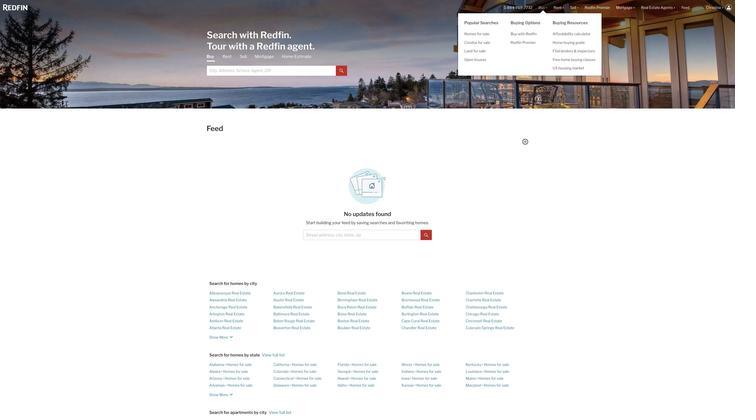 Task type: locate. For each thing, give the bounding box(es) containing it.
affordability
[[553, 32, 574, 36]]

0 horizontal spatial rent
[[223, 54, 232, 59]]

1 horizontal spatial city
[[260, 410, 267, 415]]

1 vertical spatial sell
[[240, 54, 247, 59]]

redfin premier link
[[505, 38, 547, 47]]

rent inside dropdown button
[[554, 5, 562, 10]]

sale down hawaii • homes for sale
[[368, 383, 375, 388]]

estate up 'beaverton real estate' link
[[304, 319, 315, 323]]

homes for sale link for california • homes for sale
[[292, 362, 317, 367]]

real for chandler real estate
[[418, 326, 425, 330]]

redfin up mortgage link
[[257, 40, 286, 52]]

homes for connecticut • homes for sale
[[297, 376, 309, 381]]

arlington real estate link
[[209, 312, 245, 316]]

1 vertical spatial homes
[[231, 353, 244, 358]]

2 buying from the left
[[553, 20, 567, 25]]

homes down maine • homes for sale
[[484, 383, 496, 388]]

1 horizontal spatial sell
[[571, 5, 577, 10]]

mortgage
[[617, 5, 633, 10], [255, 54, 274, 59]]

1 horizontal spatial premier
[[597, 5, 611, 10]]

for up delaware • homes for sale
[[309, 376, 314, 381]]

2 homes from the top
[[231, 353, 244, 358]]

colorado
[[466, 326, 481, 330], [274, 369, 289, 374]]

• up colorado • homes for sale
[[290, 362, 291, 367]]

for
[[477, 32, 482, 36], [478, 40, 483, 45], [474, 49, 479, 53], [224, 281, 230, 286], [224, 353, 230, 358], [240, 362, 244, 367], [305, 362, 310, 367], [365, 362, 369, 367], [428, 362, 433, 367], [497, 362, 502, 367], [236, 369, 241, 374], [304, 369, 309, 374], [366, 369, 371, 374], [429, 369, 434, 374], [497, 369, 502, 374], [238, 376, 242, 381], [309, 376, 314, 381], [364, 376, 369, 381], [425, 376, 430, 381], [492, 376, 497, 381], [240, 383, 245, 388], [305, 383, 309, 388], [363, 383, 367, 388], [429, 383, 434, 388], [497, 383, 502, 388], [224, 410, 230, 415]]

rent right "buy ▾"
[[554, 5, 562, 10]]

1 vertical spatial view full list link
[[269, 410, 292, 415]]

0 horizontal spatial sell
[[240, 54, 247, 59]]

for up colorado • homes for sale
[[305, 362, 310, 367]]

estate
[[650, 5, 661, 10], [240, 291, 251, 295], [294, 291, 305, 295], [356, 291, 366, 295], [421, 291, 432, 295], [493, 291, 504, 295], [236, 298, 247, 302], [293, 298, 304, 302], [367, 298, 378, 302], [430, 298, 440, 302], [491, 298, 502, 302], [237, 305, 248, 309], [302, 305, 312, 309], [366, 305, 377, 309], [423, 305, 434, 309], [497, 305, 508, 309], [234, 312, 245, 316], [299, 312, 310, 316], [356, 312, 367, 316], [428, 312, 439, 316], [489, 312, 500, 316], [233, 319, 243, 323], [304, 319, 315, 323], [359, 319, 370, 323], [429, 319, 440, 323], [492, 319, 503, 323], [231, 326, 241, 330], [300, 326, 311, 330], [360, 326, 371, 330], [426, 326, 437, 330], [504, 326, 515, 330]]

real for bakersfield real estate
[[293, 305, 301, 309]]

2 show more link from the top
[[209, 390, 235, 398]]

estate for cincinnati real estate
[[492, 319, 503, 323]]

anchorage real estate link
[[209, 305, 248, 309]]

raton
[[347, 305, 357, 309]]

for for idaho • homes for sale
[[363, 383, 367, 388]]

arlington
[[209, 312, 225, 316]]

premier inside button
[[597, 5, 611, 10]]

real up brentwood real estate link
[[413, 291, 421, 295]]

real down charlotte real estate link
[[489, 305, 496, 309]]

sell for sell
[[240, 54, 247, 59]]

rent
[[554, 5, 562, 10], [223, 54, 232, 59]]

show more for second show more link from the bottom
[[209, 335, 228, 339]]

for down louisiana • homes for sale
[[492, 376, 497, 381]]

california • homes for sale
[[274, 362, 317, 367]]

sell ▾ button
[[571, 0, 579, 15]]

sale for georgia • homes for sale
[[372, 369, 379, 374]]

buying up affordability
[[553, 20, 567, 25]]

1 vertical spatial list
[[286, 410, 292, 415]]

redfin premier down buy with redfin
[[511, 40, 536, 45]]

0 vertical spatial view
[[262, 353, 272, 358]]

0 horizontal spatial premier
[[523, 40, 536, 45]]

for for kentucky • homes for sale
[[497, 362, 502, 367]]

full for search for homes by state view full list
[[273, 353, 279, 358]]

for for indiana • homes for sale
[[429, 369, 434, 374]]

buying for buying resources
[[553, 20, 567, 25]]

homes for sale link for georgia • homes for sale
[[354, 369, 379, 374]]

illinois
[[402, 362, 413, 367]]

0 vertical spatial mortgage
[[617, 5, 633, 10]]

2 show from the top
[[209, 393, 219, 397]]

4 ▾ from the left
[[634, 5, 636, 10]]

real for boston real estate
[[351, 319, 358, 323]]

dialog
[[459, 10, 602, 76]]

1 horizontal spatial list
[[286, 410, 292, 415]]

1 vertical spatial show more link
[[209, 390, 235, 398]]

connecticut link
[[274, 376, 294, 381]]

• right the indiana link
[[415, 369, 416, 374]]

with for search
[[240, 29, 259, 40]]

homes for sale link down florida • homes for sale
[[354, 369, 379, 374]]

for up arkansas • homes for sale on the bottom left of page
[[238, 376, 242, 381]]

real right springs
[[496, 326, 503, 330]]

indiana
[[402, 369, 414, 374]]

homes for indiana • homes for sale
[[417, 369, 429, 374]]

real estate agents ▾ link
[[642, 0, 676, 15]]

1 vertical spatial buying
[[572, 57, 583, 62]]

real for alexandria real estate
[[228, 298, 235, 302]]

0 horizontal spatial home
[[282, 54, 294, 59]]

homes for sale link for hawaii • homes for sale
[[352, 376, 377, 381]]

estate up boulder real estate
[[359, 319, 370, 323]]

burlington real estate
[[402, 312, 439, 316]]

by left state
[[244, 353, 249, 358]]

sale down the "georgia • homes for sale"
[[370, 376, 377, 381]]

for down indiana • homes for sale at the bottom of page
[[425, 376, 430, 381]]

sale for alabama • homes for sale
[[245, 362, 252, 367]]

0 horizontal spatial redfin premier
[[511, 40, 536, 45]]

for for california • homes for sale
[[305, 362, 310, 367]]

more for second show more link from the bottom
[[220, 335, 228, 339]]

estate up buffalo real estate
[[430, 298, 440, 302]]

homes for kansas • homes for sale
[[417, 383, 429, 388]]

real down ashburn real estate
[[222, 326, 230, 330]]

homes up indiana • homes for sale at the bottom of page
[[415, 362, 427, 367]]

searches
[[481, 20, 499, 25]]

charleston
[[466, 291, 484, 295]]

buying up market
[[572, 57, 583, 62]]

boston real estate link
[[338, 319, 370, 323]]

1 horizontal spatial mortgage
[[617, 5, 633, 10]]

homes for hawaii • homes for sale
[[352, 376, 364, 381]]

buy inside 'tab list'
[[207, 54, 215, 59]]

1 vertical spatial view
[[269, 410, 279, 415]]

1 horizontal spatial feed
[[682, 5, 690, 10]]

homes for sale link for kentucky • homes for sale
[[485, 362, 510, 367]]

0 vertical spatial list
[[279, 353, 285, 358]]

1 vertical spatial rent
[[223, 54, 232, 59]]

buy for buy
[[207, 54, 215, 59]]

for for maine • homes for sale
[[492, 376, 497, 381]]

christina
[[707, 5, 722, 10]]

0 horizontal spatial buying
[[511, 20, 525, 25]]

homes for sale link for alaska • homes for sale
[[223, 369, 248, 374]]

1 show more from the top
[[209, 335, 228, 339]]

rent inside 'tab list'
[[223, 54, 232, 59]]

1 vertical spatial mortgage
[[255, 54, 274, 59]]

0 horizontal spatial colorado
[[274, 369, 289, 374]]

city for homes
[[250, 281, 257, 286]]

view full list link
[[262, 353, 285, 358], [269, 410, 292, 415]]

bend
[[338, 291, 347, 295]]

0 vertical spatial redfin premier
[[585, 5, 611, 10]]

find
[[553, 49, 560, 53]]

2 vertical spatial buy
[[207, 54, 215, 59]]

homes for sale link down indiana • homes for sale at the bottom of page
[[413, 376, 438, 381]]

homes for sale link down the "georgia • homes for sale"
[[352, 376, 377, 381]]

homes for sale link down hawaii • homes for sale
[[350, 383, 375, 388]]

land for sale
[[465, 49, 486, 53]]

homes
[[231, 281, 244, 286], [231, 353, 244, 358]]

connecticut • homes for sale
[[274, 376, 322, 381]]

1 horizontal spatial rent
[[554, 5, 562, 10]]

homes up arizona • homes for sale
[[223, 369, 235, 374]]

0 vertical spatial show more link
[[209, 332, 235, 340]]

homes for sale link for connecticut • homes for sale
[[297, 376, 322, 381]]

1 vertical spatial more
[[220, 393, 228, 397]]

estate down search for homes by city
[[240, 291, 251, 295]]

• for alaska
[[221, 369, 223, 374]]

1 vertical spatial redfin premier
[[511, 40, 536, 45]]

1 ▾ from the left
[[546, 5, 548, 10]]

0 horizontal spatial city
[[250, 281, 257, 286]]

and
[[388, 220, 396, 225]]

boulder real estate link
[[338, 326, 371, 330]]

real inside 'link'
[[642, 5, 649, 10]]

real down anchorage real estate link
[[226, 312, 233, 316]]

redfin premier inside redfin premier button
[[585, 5, 611, 10]]

homes
[[465, 32, 477, 36], [227, 362, 239, 367], [292, 362, 304, 367], [352, 362, 364, 367], [415, 362, 427, 367], [485, 362, 497, 367], [223, 369, 235, 374], [292, 369, 303, 374], [354, 369, 366, 374], [417, 369, 429, 374], [485, 369, 497, 374], [225, 376, 237, 381], [297, 376, 309, 381], [352, 376, 364, 381], [413, 376, 425, 381], [479, 376, 491, 381], [228, 383, 240, 388], [292, 383, 304, 388], [350, 383, 362, 388], [417, 383, 429, 388], [484, 383, 496, 388]]

sale down arizona • homes for sale
[[246, 383, 253, 388]]

homes down illinois • homes for sale
[[417, 369, 429, 374]]

• right idaho
[[348, 383, 349, 388]]

2 horizontal spatial buy
[[539, 5, 546, 10]]

maine link
[[466, 376, 476, 381]]

0 horizontal spatial buy
[[207, 54, 215, 59]]

homes up albuquerque real estate link
[[231, 281, 244, 286]]

boulder
[[338, 326, 351, 330]]

free home buying classes link
[[547, 55, 602, 64]]

arkansas link
[[209, 383, 225, 388]]

real for birmingham real estate
[[359, 298, 366, 302]]

sale for indiana • homes for sale
[[435, 369, 442, 374]]

sell inside dropdown button
[[571, 5, 577, 10]]

1 horizontal spatial full
[[279, 410, 285, 415]]

1 horizontal spatial buy
[[511, 32, 518, 36]]

list for search for apartments by city view full list
[[286, 410, 292, 415]]

1 show more link from the top
[[209, 332, 235, 340]]

homes down kentucky • homes for sale
[[485, 369, 497, 374]]

0 vertical spatial feed
[[682, 5, 690, 10]]

1 vertical spatial full
[[279, 410, 285, 415]]

redfin right sell ▾
[[585, 5, 596, 10]]

homes for sale link for maine • homes for sale
[[479, 376, 504, 381]]

7732
[[524, 5, 533, 10]]

0 vertical spatial homes
[[231, 281, 244, 286]]

sale for maine • homes for sale
[[497, 376, 504, 381]]

homes for sale link up delaware • homes for sale
[[297, 376, 322, 381]]

illinois link
[[402, 362, 413, 367]]

view
[[262, 353, 272, 358], [269, 410, 279, 415]]

6 ▾ from the left
[[722, 5, 724, 10]]

birmingham real estate link
[[338, 298, 378, 302]]

real up the burlington real estate
[[415, 305, 422, 309]]

sell right 'rent ▾'
[[571, 5, 577, 10]]

0 vertical spatial home
[[553, 40, 563, 45]]

for up albuquerque real estate link
[[224, 281, 230, 286]]

• right georgia link
[[352, 369, 353, 374]]

no updates found
[[344, 211, 391, 217]]

search for homes by city
[[209, 281, 257, 286]]

us
[[553, 66, 558, 70]]

charleston real estate link
[[466, 291, 504, 295]]

homes up condos
[[465, 32, 477, 36]]

mortgage inside 'tab list'
[[255, 54, 274, 59]]

sale for illinois • homes for sale
[[433, 362, 440, 367]]

homes for sale link up indiana • homes for sale at the bottom of page
[[415, 362, 440, 367]]

• for hawaii
[[350, 376, 351, 381]]

1 vertical spatial show
[[209, 393, 219, 397]]

• for kansas
[[415, 383, 416, 388]]

real up birmingham
[[347, 291, 355, 295]]

estimate
[[295, 54, 312, 59]]

0 horizontal spatial full
[[273, 353, 279, 358]]

estate up brentwood real estate
[[421, 291, 432, 295]]

0 vertical spatial city
[[250, 281, 257, 286]]

sale up connecticut • homes for sale
[[310, 369, 317, 374]]

for for delaware • homes for sale
[[305, 383, 309, 388]]

• right maine
[[477, 376, 478, 381]]

feed inside button
[[682, 5, 690, 10]]

0 vertical spatial full
[[273, 353, 279, 358]]

1 vertical spatial show more
[[209, 393, 228, 397]]

real down cape coral real estate link
[[418, 326, 425, 330]]

homes up louisiana • homes for sale
[[485, 362, 497, 367]]

2 ▾ from the left
[[563, 5, 565, 10]]

buying
[[564, 40, 575, 45], [572, 57, 583, 62]]

buy down tour
[[207, 54, 215, 59]]

homes for sale link for arkansas • homes for sale
[[228, 383, 253, 388]]

city
[[250, 281, 257, 286], [260, 410, 267, 415]]

2 show more from the top
[[209, 393, 228, 397]]

0 vertical spatial show
[[209, 335, 219, 339]]

homes for sale link up connecticut • homes for sale
[[292, 369, 317, 374]]

homes for sale link for delaware • homes for sale
[[292, 383, 317, 388]]

1 more from the top
[[220, 335, 228, 339]]

estate up austin real estate link
[[294, 291, 305, 295]]

sale up colorado • homes for sale
[[310, 362, 317, 367]]

0 vertical spatial view full list link
[[262, 353, 285, 358]]

• down arizona • homes for sale
[[226, 383, 227, 388]]

homes for arkansas • homes for sale
[[228, 383, 240, 388]]

sale down illinois • homes for sale
[[435, 369, 442, 374]]

sale for hawaii • homes for sale
[[370, 376, 377, 381]]

premier left mortgage ▾
[[597, 5, 611, 10]]

ashburn real estate link
[[209, 319, 243, 323]]

for for alaska • homes for sale
[[236, 369, 241, 374]]

real right mortgage ▾
[[642, 5, 649, 10]]

sale down connecticut • homes for sale
[[310, 383, 317, 388]]

0 vertical spatial sell
[[571, 5, 577, 10]]

california link
[[274, 362, 290, 367]]

coral
[[411, 319, 420, 323]]

1 horizontal spatial buying
[[553, 20, 567, 25]]

mortgage inside dropdown button
[[617, 5, 633, 10]]

1 horizontal spatial redfin premier
[[585, 5, 611, 10]]

redfin inside button
[[585, 5, 596, 10]]

1 vertical spatial buy
[[511, 32, 518, 36]]

3 ▾ from the left
[[578, 5, 579, 10]]

homes down arizona • homes for sale
[[228, 383, 240, 388]]

tab list
[[207, 54, 347, 76]]

bowie real estate link
[[402, 291, 432, 295]]

estate for anchorage real estate
[[237, 305, 248, 309]]

0 vertical spatial more
[[220, 335, 228, 339]]

search for search for apartments by city view full list
[[209, 410, 223, 415]]

1 vertical spatial colorado
[[274, 369, 289, 374]]

home inside "link"
[[282, 54, 294, 59]]

home buying guide link
[[547, 38, 602, 47]]

a
[[250, 40, 255, 52]]

boston real estate
[[338, 319, 370, 323]]

2 more from the top
[[220, 393, 228, 397]]

homes for colorado • homes for sale
[[292, 369, 303, 374]]

1 show from the top
[[209, 335, 219, 339]]

real for atlanta real estate
[[222, 326, 230, 330]]

homes for sale link for kansas • homes for sale
[[417, 383, 442, 388]]

show more down atlanta
[[209, 335, 228, 339]]

redfin inside 'search with redfin. tour with a redfin agent.'
[[257, 40, 286, 52]]

florida • homes for sale
[[338, 362, 377, 367]]

• up alaska • homes for sale
[[225, 362, 226, 367]]

estate for ashburn real estate
[[233, 319, 243, 323]]

sale for colorado • homes for sale
[[310, 369, 317, 374]]

for up the "georgia • homes for sale"
[[365, 362, 369, 367]]

buying
[[511, 20, 525, 25], [553, 20, 567, 25]]

City, Address, School, Agent, ZIP search field
[[207, 66, 336, 76]]

sale for connecticut • homes for sale
[[315, 376, 322, 381]]

• right illinois
[[413, 362, 414, 367]]

0 horizontal spatial list
[[279, 353, 285, 358]]

real for arlington real estate
[[226, 312, 233, 316]]

real for burlington real estate
[[420, 312, 428, 316]]

search for homes by state view full list
[[209, 353, 285, 358]]

land
[[465, 49, 473, 53]]

for for colorado • homes for sale
[[304, 369, 309, 374]]

estate down cape coral real estate link
[[426, 326, 437, 330]]

found
[[376, 211, 391, 217]]

redfin up "redfin premier" link
[[526, 32, 537, 36]]

homes for sale link down 'alabama • homes for sale'
[[223, 369, 248, 374]]

premier inside dialog
[[523, 40, 536, 45]]

redfin premier
[[585, 5, 611, 10], [511, 40, 536, 45]]

real up boca raton real estate
[[359, 298, 366, 302]]

1 vertical spatial premier
[[523, 40, 536, 45]]

apartments
[[231, 410, 253, 415]]

rent for rent
[[223, 54, 232, 59]]

estate for chattanooga real estate
[[497, 305, 508, 309]]

sale down maine • homes for sale
[[503, 383, 509, 388]]

1 homes from the top
[[231, 281, 244, 286]]

for for illinois • homes for sale
[[428, 362, 433, 367]]

kansas • homes for sale
[[402, 383, 442, 388]]

premier for redfin premier button
[[597, 5, 611, 10]]

1 vertical spatial feed
[[207, 124, 223, 133]]

homes up the "georgia • homes for sale"
[[352, 362, 364, 367]]

0 vertical spatial rent
[[554, 5, 562, 10]]

maryland • homes for sale
[[466, 383, 509, 388]]

real down albuquerque real estate
[[228, 298, 235, 302]]

mortgage ▾
[[617, 5, 636, 10]]

redfin premier inside dialog
[[511, 40, 536, 45]]

sale
[[483, 32, 490, 36], [484, 40, 491, 45], [479, 49, 486, 53], [245, 362, 252, 367], [310, 362, 317, 367], [370, 362, 377, 367], [433, 362, 440, 367], [503, 362, 510, 367], [242, 369, 248, 374], [310, 369, 317, 374], [372, 369, 379, 374], [435, 369, 442, 374], [503, 369, 510, 374], [243, 376, 250, 381], [315, 376, 322, 381], [370, 376, 377, 381], [431, 376, 438, 381], [497, 376, 504, 381], [246, 383, 253, 388], [310, 383, 317, 388], [368, 383, 375, 388], [435, 383, 442, 388], [503, 383, 509, 388]]

buy inside buy with redfin "link"
[[511, 32, 518, 36]]

0 vertical spatial show more
[[209, 335, 228, 339]]

kentucky • homes for sale
[[466, 362, 510, 367]]

colorado for colorado springs real estate
[[466, 326, 481, 330]]

for for connecticut • homes for sale
[[309, 376, 314, 381]]

sale up delaware • homes for sale
[[315, 376, 322, 381]]

bakersfield
[[274, 305, 293, 309]]

ashburn real estate
[[209, 319, 243, 323]]

by right apartments
[[254, 410, 259, 415]]

arkansas • homes for sale
[[209, 383, 253, 388]]

estate down baton rouge real estate link
[[300, 326, 311, 330]]

estate down alexandria real estate
[[237, 305, 248, 309]]

homes up maryland • homes for sale on the bottom right of the page
[[479, 376, 491, 381]]

by for search for homes by city
[[244, 281, 249, 286]]

homes down the "georgia • homes for sale"
[[352, 376, 364, 381]]

search for search with redfin. tour with a redfin agent.
[[207, 29, 238, 40]]

1 horizontal spatial home
[[553, 40, 563, 45]]

▾ for buy ▾
[[546, 5, 548, 10]]

homes for sale link for illinois • homes for sale
[[415, 362, 440, 367]]

sell inside 'tab list'
[[240, 54, 247, 59]]

bakersfield real estate
[[274, 305, 312, 309]]

full
[[273, 353, 279, 358], [279, 410, 285, 415]]

1 buying from the left
[[511, 20, 525, 25]]

search inside 'search with redfin. tour with a redfin agent.'
[[207, 29, 238, 40]]

1 vertical spatial city
[[260, 410, 267, 415]]

maryland
[[466, 383, 482, 388]]

more for 1st show more link from the bottom of the page
[[220, 393, 228, 397]]

for down 'alabama • homes for sale'
[[236, 369, 241, 374]]

• for illinois
[[413, 362, 414, 367]]

submit search image
[[340, 69, 344, 73]]

sale for louisiana • homes for sale
[[503, 369, 510, 374]]

real estate agents ▾
[[642, 5, 676, 10]]

more down the atlanta real estate link
[[220, 335, 228, 339]]

buy inside buy ▾ dropdown button
[[539, 5, 546, 10]]

for up louisiana • homes for sale
[[497, 362, 502, 367]]

sale down louisiana • homes for sale
[[497, 376, 504, 381]]

bowie
[[402, 291, 412, 295]]

boise real estate
[[338, 312, 367, 316]]

0 vertical spatial premier
[[597, 5, 611, 10]]

real for charleston real estate
[[485, 291, 493, 295]]

idaho • homes for sale
[[338, 383, 375, 388]]

baton rouge real estate link
[[274, 319, 315, 323]]

1 horizontal spatial colorado
[[466, 326, 481, 330]]

homes for sale link up louisiana • homes for sale
[[485, 362, 510, 367]]

buying for buying options
[[511, 20, 525, 25]]

0 vertical spatial colorado
[[466, 326, 481, 330]]

bowie real estate
[[402, 291, 432, 295]]

homes up alaska • homes for sale
[[227, 362, 239, 367]]

real up baltimore real estate
[[293, 305, 301, 309]]

for down iowa • homes for sale
[[429, 383, 434, 388]]

colorado down cincinnati at the right bottom of page
[[466, 326, 481, 330]]

0 vertical spatial buy
[[539, 5, 546, 10]]

real for beaverton real estate
[[292, 326, 299, 330]]

home for home buying guide
[[553, 40, 563, 45]]

iowa link
[[402, 376, 410, 381]]

real down raton
[[348, 312, 355, 316]]

real up cape coral real estate
[[420, 312, 428, 316]]

aurora real estate link
[[274, 291, 305, 295]]

show more down arkansas
[[209, 393, 228, 397]]

estate down charlotte real estate link
[[497, 305, 508, 309]]

alabama • homes for sale
[[209, 362, 252, 367]]

sale down indiana • homes for sale at the bottom of page
[[431, 376, 438, 381]]

with inside "link"
[[518, 32, 526, 36]]

estate for boise real estate
[[356, 312, 367, 316]]

for down the "georgia • homes for sale"
[[364, 376, 369, 381]]

home inside dialog
[[553, 40, 563, 45]]

real up boulder real estate
[[351, 319, 358, 323]]

1 vertical spatial home
[[282, 54, 294, 59]]

real up springs
[[484, 319, 491, 323]]

submit search image
[[425, 233, 429, 237]]

estate for aurora real estate
[[294, 291, 305, 295]]

real for aurora real estate
[[286, 291, 293, 295]]

charlotte real estate
[[466, 298, 502, 302]]

us housing market
[[553, 66, 585, 70]]

• right hawaii link
[[350, 376, 351, 381]]

real
[[642, 5, 649, 10], [232, 291, 239, 295], [286, 291, 293, 295], [347, 291, 355, 295], [413, 291, 421, 295], [485, 291, 493, 295], [228, 298, 235, 302], [285, 298, 293, 302], [359, 298, 366, 302], [421, 298, 429, 302], [483, 298, 490, 302], [229, 305, 236, 309], [293, 305, 301, 309], [358, 305, 365, 309], [415, 305, 422, 309], [489, 305, 496, 309], [226, 312, 233, 316], [291, 312, 298, 316], [348, 312, 355, 316], [420, 312, 428, 316], [481, 312, 488, 316], [224, 319, 232, 323], [296, 319, 304, 323], [351, 319, 358, 323], [421, 319, 428, 323], [484, 319, 491, 323], [222, 326, 230, 330], [292, 326, 299, 330], [352, 326, 359, 330], [418, 326, 425, 330], [496, 326, 503, 330]]

estate for albuquerque real estate
[[240, 291, 251, 295]]

0 horizontal spatial mortgage
[[255, 54, 274, 59]]

charlotte real estate link
[[466, 298, 502, 302]]

arizona
[[209, 376, 222, 381]]

0 horizontal spatial feed
[[207, 124, 223, 133]]

5 ▾ from the left
[[674, 5, 676, 10]]



Task type: describe. For each thing, give the bounding box(es) containing it.
redfin premier for redfin premier button
[[585, 5, 611, 10]]

for left apartments
[[224, 410, 230, 415]]

open houses link
[[459, 55, 505, 64]]

beaverton
[[274, 326, 291, 330]]

homes for iowa • homes for sale
[[413, 376, 425, 381]]

calculator
[[575, 32, 591, 36]]

rent link
[[223, 54, 232, 59]]

maryland link
[[466, 383, 482, 388]]

real right rouge
[[296, 319, 304, 323]]

boulder real estate
[[338, 326, 371, 330]]

homes for sale link for arizona • homes for sale
[[225, 376, 250, 381]]

0 vertical spatial buying
[[564, 40, 575, 45]]

• for maine
[[477, 376, 478, 381]]

for up "condos for sale"
[[477, 32, 482, 36]]

for for kansas • homes for sale
[[429, 383, 434, 388]]

• for georgia
[[352, 369, 353, 374]]

boca raton real estate
[[338, 305, 377, 309]]

for for arkansas • homes for sale
[[240, 383, 245, 388]]

• for florida
[[350, 362, 351, 367]]

albuquerque real estate link
[[209, 291, 251, 295]]

your
[[333, 220, 341, 225]]

chattanooga
[[466, 305, 488, 309]]

louisiana • homes for sale
[[466, 369, 510, 374]]

search for search for homes by city
[[209, 281, 223, 286]]

real for brentwood real estate
[[421, 298, 429, 302]]

sale up land for sale link
[[484, 40, 491, 45]]

homes for sale link up "condos for sale"
[[459, 30, 505, 38]]

with for buy
[[518, 32, 526, 36]]

chandler real estate link
[[402, 326, 437, 330]]

louisiana link
[[466, 369, 482, 374]]

search for apartments by city view full list
[[209, 410, 292, 415]]

full for search for apartments by city view full list
[[279, 410, 285, 415]]

homes for kentucky • homes for sale
[[485, 362, 497, 367]]

california
[[274, 362, 290, 367]]

for up land for sale link
[[478, 40, 483, 45]]

for for alabama • homes for sale
[[240, 362, 244, 367]]

alabama link
[[209, 362, 224, 367]]

homes for sale link for iowa • homes for sale
[[413, 376, 438, 381]]

real for charlotte real estate
[[483, 298, 490, 302]]

redfin premier for "redfin premier" link
[[511, 40, 536, 45]]

for for arizona • homes for sale
[[238, 376, 242, 381]]

homes for sale link for louisiana • homes for sale
[[485, 369, 510, 374]]

real for boulder real estate
[[352, 326, 359, 330]]

aurora
[[274, 291, 285, 295]]

sell ▾ button
[[568, 0, 582, 15]]

buffalo real estate
[[402, 305, 434, 309]]

estate right springs
[[504, 326, 515, 330]]

boca raton real estate link
[[338, 305, 377, 309]]

cape coral real estate
[[402, 319, 440, 323]]

home estimate link
[[282, 54, 312, 59]]

• for indiana
[[415, 369, 416, 374]]

buy link
[[207, 54, 215, 61]]

estate inside 'link'
[[650, 5, 661, 10]]

• for arkansas
[[226, 383, 227, 388]]

Street address, city, state, zip search field
[[303, 230, 421, 240]]

maine • homes for sale
[[466, 376, 504, 381]]

homes for sale link for alabama • homes for sale
[[227, 362, 252, 367]]

birmingham
[[338, 298, 358, 302]]

christina ▾
[[707, 5, 724, 10]]

homes for maine • homes for sale
[[479, 376, 491, 381]]

real for anchorage real estate
[[229, 305, 236, 309]]

homes for georgia • homes for sale
[[354, 369, 366, 374]]

mortgage link
[[255, 54, 274, 59]]

find lenders & inspectors
[[553, 49, 596, 53]]

• for connecticut
[[295, 376, 296, 381]]

atlanta real estate
[[209, 326, 241, 330]]

bakersfield real estate link
[[274, 305, 312, 309]]

connecticut
[[274, 376, 294, 381]]

sale for kentucky • homes for sale
[[503, 362, 510, 367]]

mortgage for mortgage
[[255, 54, 274, 59]]

real for chicago real estate
[[481, 312, 488, 316]]

buying resources
[[553, 20, 588, 25]]

for for louisiana • homes for sale
[[497, 369, 502, 374]]

brentwood real estate link
[[402, 298, 440, 302]]

sale for idaho • homes for sale
[[368, 383, 375, 388]]

sale down condos for sale link
[[479, 49, 486, 53]]

free home buying classes
[[553, 57, 596, 62]]

show for 1st show more link from the bottom of the page
[[209, 393, 219, 397]]

sale for delaware • homes for sale
[[310, 383, 317, 388]]

indiana • homes for sale
[[402, 369, 442, 374]]

estate for baltimore real estate
[[299, 312, 310, 316]]

real estate agents ▾ button
[[639, 0, 679, 15]]

• for california
[[290, 362, 291, 367]]

estate down birmingham real estate link
[[366, 305, 377, 309]]

• for arizona
[[223, 376, 224, 381]]

for for iowa • homes for sale
[[425, 376, 430, 381]]

real for austin real estate
[[285, 298, 293, 302]]

redfin inside "link"
[[526, 32, 537, 36]]

real for baltimore real estate
[[291, 312, 298, 316]]

▾ for christina ▾
[[722, 5, 724, 10]]

home buying guide
[[553, 40, 585, 45]]

estate for bowie real estate
[[421, 291, 432, 295]]

show more for 1st show more link from the bottom of the page
[[209, 393, 228, 397]]

chicago real estate link
[[466, 312, 500, 316]]

alexandria real estate
[[209, 298, 247, 302]]

▾ for rent ▾
[[563, 5, 565, 10]]

iowa • homes for sale
[[402, 376, 438, 381]]

estate for beaverton real estate
[[300, 326, 311, 330]]

beaverton real estate
[[274, 326, 311, 330]]

agent.
[[288, 40, 315, 52]]

real for chattanooga real estate
[[489, 305, 496, 309]]

by for search for homes by state view full list
[[244, 353, 249, 358]]

sale for florida • homes for sale
[[370, 362, 377, 367]]

georgia • homes for sale
[[338, 369, 379, 374]]

colorado springs real estate link
[[466, 326, 515, 330]]

for up 'alabama • homes for sale'
[[224, 353, 230, 358]]

mortgage ▾ button
[[614, 0, 639, 15]]

real for boise real estate
[[348, 312, 355, 316]]

boise real estate link
[[338, 312, 367, 316]]

alexandria real estate link
[[209, 298, 247, 302]]

sale up condos for sale link
[[483, 32, 490, 36]]

aurora real estate
[[274, 291, 305, 295]]

buy ▾
[[539, 5, 548, 10]]

• for delaware
[[290, 383, 291, 388]]

for right land
[[474, 49, 479, 53]]

real down the burlington real estate
[[421, 319, 428, 323]]

saving
[[357, 220, 369, 225]]

estate down the burlington real estate
[[429, 319, 440, 323]]

home for home estimate
[[282, 54, 294, 59]]

• for louisiana
[[483, 369, 484, 374]]

search with redfin. tour with a redfin agent.
[[207, 29, 315, 52]]

homes for delaware • homes for sale
[[292, 383, 304, 388]]

estate for bakersfield real estate
[[302, 305, 312, 309]]

homes for sale
[[465, 32, 490, 36]]

rent for rent ▾
[[554, 5, 562, 10]]

by right feed at the left bottom
[[352, 220, 356, 225]]

view full list link for search for homes by state
[[262, 353, 285, 358]]

homes.
[[416, 220, 429, 225]]

homes inside dialog
[[465, 32, 477, 36]]

popular
[[465, 20, 480, 25]]

estate for charleston real estate
[[493, 291, 504, 295]]

real down birmingham real estate link
[[358, 305, 365, 309]]

rent ▾ button
[[551, 0, 568, 15]]

updates
[[353, 211, 375, 217]]

inspectors
[[578, 49, 596, 53]]

cincinnati real estate
[[466, 319, 503, 323]]

popular searches
[[465, 20, 499, 25]]

baltimore real estate
[[274, 312, 310, 316]]

• for kentucky
[[483, 362, 484, 367]]

georgia
[[338, 369, 351, 374]]

view for city
[[269, 410, 279, 415]]

delaware • homes for sale
[[274, 383, 317, 388]]

boise
[[338, 312, 347, 316]]

759-
[[516, 5, 524, 10]]

kentucky
[[466, 362, 482, 367]]

estate for birmingham real estate
[[367, 298, 378, 302]]

condos
[[465, 40, 478, 45]]

estate for charlotte real estate
[[491, 298, 502, 302]]

homes for idaho • homes for sale
[[350, 383, 362, 388]]

search for search for homes by state view full list
[[209, 353, 223, 358]]

condos for sale
[[465, 40, 491, 45]]

tab list containing buy
[[207, 54, 347, 76]]

boston
[[338, 319, 350, 323]]

dialog containing popular
[[459, 10, 602, 76]]

sale for iowa • homes for sale
[[431, 376, 438, 381]]

redfin premier button
[[582, 0, 614, 15]]

bend real estate
[[338, 291, 366, 295]]

delaware link
[[274, 383, 289, 388]]

sale for kansas • homes for sale
[[435, 383, 442, 388]]

market
[[573, 66, 585, 70]]

classes
[[584, 57, 596, 62]]

real for buffalo real estate
[[415, 305, 422, 309]]

homes for sale link for indiana • homes for sale
[[417, 369, 442, 374]]

sale for maryland • homes for sale
[[503, 383, 509, 388]]

buy for buy ▾
[[539, 5, 546, 10]]

buy with redfin link
[[505, 30, 547, 38]]

open
[[465, 57, 474, 62]]

• for iowa
[[411, 376, 412, 381]]

premier for "redfin premier" link
[[523, 40, 536, 45]]

find lenders & inspectors link
[[547, 47, 602, 55]]

kentucky link
[[466, 362, 482, 367]]

▾ inside 'link'
[[674, 5, 676, 10]]

homes for alabama • homes for sale
[[227, 362, 239, 367]]

list for search for homes by state view full list
[[279, 353, 285, 358]]

sale for arizona • homes for sale
[[243, 376, 250, 381]]

real for bend real estate
[[347, 291, 355, 295]]

redfin down buy with redfin
[[511, 40, 522, 45]]

homes for maryland • homes for sale
[[484, 383, 496, 388]]

homes for sale link for maryland • homes for sale
[[484, 383, 509, 388]]



Task type: vqa. For each thing, say whether or not it's contained in the screenshot.
4 beds
no



